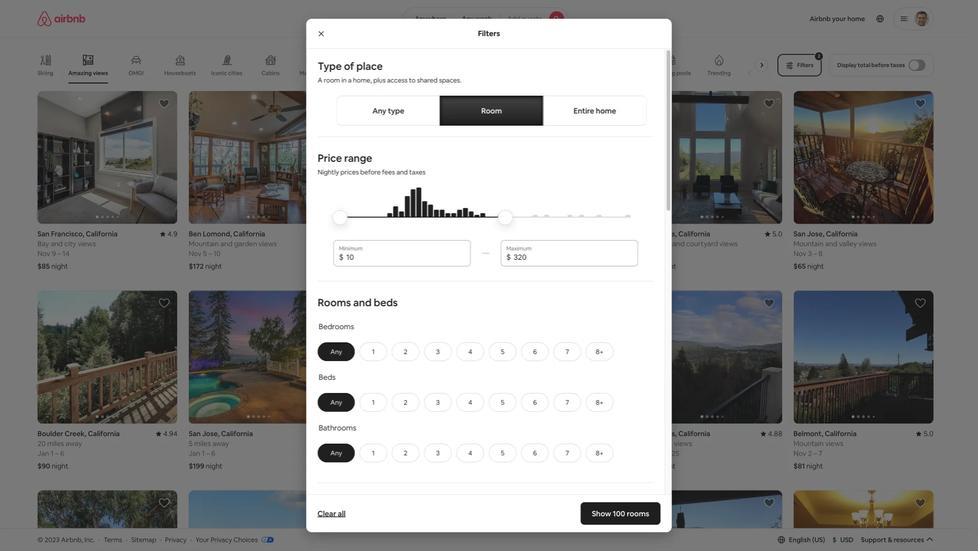 Task type: locate. For each thing, give the bounding box(es) containing it.
city
[[64, 239, 76, 248]]

1 4 from the top
[[468, 347, 472, 356]]

0 vertical spatial add to wishlist: los gatos, california image
[[764, 98, 775, 109]]

1 horizontal spatial jan
[[189, 449, 200, 458]]

1 2 button from the top
[[392, 342, 420, 361]]

1 bay from the left
[[38, 239, 49, 248]]

night right $81
[[807, 461, 824, 471]]

0 vertical spatial show
[[464, 494, 481, 503]]

any left week
[[462, 15, 474, 23]]

altos
[[504, 229, 522, 239]]

2 inside mountain and garden views nov 2 – 7 $200 night
[[506, 449, 510, 458]]

8+ element for bedrooms
[[596, 347, 604, 356]]

before inside price range nightly prices before fees and taxes
[[360, 168, 381, 176]]

choices
[[234, 535, 258, 544]]

1 horizontal spatial amazing
[[652, 69, 676, 77]]

1 vertical spatial 4
[[468, 398, 472, 406]]

2 vertical spatial any button
[[318, 444, 355, 462]]

1 8+ button from the top
[[586, 342, 614, 361]]

boulder
[[38, 429, 63, 438]]

any for any element related to bathrooms
[[330, 449, 342, 457]]

clear
[[318, 509, 336, 518]]

nov inside los gatos, california mountain views nov 20 – 25 night
[[643, 449, 656, 458]]

views inside san jose, california mountain and valley views nov 3 – 8 $65 night
[[859, 239, 877, 248]]

5
[[203, 249, 207, 258], [501, 347, 505, 356], [501, 398, 505, 406], [189, 439, 193, 448], [501, 449, 505, 457]]

garden
[[234, 239, 257, 248], [537, 439, 560, 448]]

away inside "san jose, california 5 miles away jan 1 – 6 $199 night"
[[213, 439, 229, 448]]

$ down altos
[[506, 252, 511, 262]]

8+ element for beds
[[596, 398, 604, 406]]

9 for and
[[52, 249, 56, 258]]

0 vertical spatial 20
[[38, 439, 46, 448]]

1 8 from the left
[[668, 249, 672, 258]]

·
[[99, 535, 100, 544], [126, 535, 128, 544], [160, 535, 162, 544], [190, 535, 192, 544]]

2 for beds
[[404, 398, 408, 406]]

5.0
[[773, 229, 783, 239], [924, 429, 934, 438]]

miles inside the los altos hills, california 14 miles away nov 9 – 14 $77 night
[[500, 239, 517, 248]]

any week button
[[454, 8, 500, 30]]

2 horizontal spatial away
[[518, 239, 535, 248]]

0 vertical spatial any button
[[318, 342, 355, 361]]

2 7 button from the top
[[554, 393, 581, 412]]

week
[[476, 15, 492, 23]]

bay up $85
[[38, 239, 49, 248]]

any inside button
[[462, 15, 474, 23]]

views
[[93, 69, 108, 77], [78, 239, 96, 248], [259, 239, 277, 248], [720, 239, 738, 248], [353, 239, 371, 248], [859, 239, 877, 248], [562, 439, 580, 448], [674, 439, 693, 448], [403, 439, 421, 448], [826, 439, 844, 448]]

1 horizontal spatial miles
[[194, 439, 211, 448]]

2 horizontal spatial 8
[[819, 249, 823, 258]]

0 horizontal spatial bay
[[38, 239, 49, 248]]

7 button for bedrooms
[[554, 342, 581, 361]]

3 3 button from the top
[[424, 444, 452, 462]]

california inside the los altos hills, california 14 miles away nov 9 – 14 $77 night
[[540, 229, 572, 239]]

4.94
[[163, 429, 178, 438]]

night down vineyard
[[660, 262, 677, 271]]

los inside los gatos, california mountain views nov 20 – 25 night
[[643, 429, 654, 438]]

1 vertical spatial 8+ element
[[596, 398, 604, 406]]

8+ for bedrooms
[[596, 347, 604, 356]]

–
[[57, 249, 61, 258], [209, 249, 212, 258], [511, 249, 515, 258], [663, 249, 666, 258], [360, 249, 364, 258], [814, 249, 817, 258], [55, 449, 59, 458], [206, 449, 210, 458], [511, 449, 515, 458], [667, 449, 670, 458], [359, 449, 363, 458], [814, 449, 817, 458]]

5.0 for los gatos, california vineyard and courtyard views nov 3 – 8 night
[[773, 229, 783, 239]]

tab list containing any type
[[336, 96, 647, 126]]

add to wishlist: belmont, california image
[[915, 298, 927, 309]]

any element for bathrooms
[[328, 449, 345, 457]]

san inside "san jose, california 5 miles away jan 1 – 6 $199 night"
[[189, 429, 201, 438]]

0 horizontal spatial jan
[[38, 449, 49, 458]]

2 3 button from the top
[[424, 393, 452, 412]]

2 vertical spatial 1 button
[[359, 444, 387, 462]]

$65
[[794, 262, 806, 271]]

nov up $81
[[794, 449, 807, 458]]

none search field containing anywhere
[[403, 8, 568, 30]]

7 for bathrooms
[[566, 449, 569, 457]]

filters dialog
[[306, 19, 672, 551]]

0 vertical spatial before
[[872, 61, 890, 69]]

night inside ben lomond, california mountain and garden views nov 5 – 10 $172 night
[[205, 262, 222, 271]]

1 horizontal spatial 5.0
[[924, 429, 934, 438]]

gatos,
[[656, 229, 677, 239], [656, 429, 677, 438]]

2 8 from the left
[[365, 249, 369, 258]]

add to wishlist: san carlos, california image
[[613, 497, 624, 509]]

9 inside san francisco, california bay and city views nov 9 – 14 $85 night
[[52, 249, 56, 258]]

1 any element from the top
[[328, 347, 345, 356]]

night down 10
[[205, 262, 222, 271]]

0 vertical spatial jose,
[[808, 229, 825, 239]]

terms
[[104, 535, 122, 544]]

2 horizontal spatial 14
[[516, 249, 523, 258]]

miles down altos
[[500, 239, 517, 248]]

gatos, for mountain
[[656, 429, 677, 438]]

mountain up $200
[[491, 439, 522, 448]]

any for beds any element
[[330, 398, 342, 406]]

0 vertical spatial 2 button
[[392, 342, 420, 361]]

2 vertical spatial 7 button
[[554, 444, 581, 462]]

0 horizontal spatial $ text field
[[346, 252, 465, 262]]

2 horizontal spatial $
[[833, 535, 837, 544]]

1 8+ from the top
[[596, 347, 604, 356]]

any element down bedrooms
[[328, 347, 345, 356]]

2 6 button from the top
[[521, 393, 549, 412]]

miles for san jose, california 5 miles away jan 1 – 6 $199 night
[[194, 439, 211, 448]]

2 button for bedrooms
[[392, 342, 420, 361]]

1 9 from the left
[[52, 249, 56, 258]]

0 horizontal spatial 14
[[63, 249, 70, 258]]

4.9
[[168, 229, 178, 239]]

views inside los gatos, california mountain views nov 20 – 25 night
[[674, 439, 693, 448]]

a
[[348, 76, 352, 84]]

night inside los gatos, california mountain views nov 20 – 25 night
[[659, 461, 676, 471]]

2 8+ from the top
[[596, 398, 604, 406]]

14 inside san francisco, california bay and city views nov 9 – 14 $85 night
[[63, 249, 70, 258]]

· left privacy link
[[160, 535, 162, 544]]

1 add to wishlist: los gatos, california image from the top
[[764, 98, 775, 109]]

add to wishlist: san francisco, california image
[[159, 98, 170, 109]]

trending
[[708, 69, 731, 77]]

show
[[464, 494, 481, 503], [592, 509, 612, 518]]

0 vertical spatial 8+ element
[[596, 347, 604, 356]]

night right $164
[[357, 262, 374, 271]]

0 horizontal spatial 9
[[52, 249, 56, 258]]

creek,
[[65, 429, 86, 438]]

4 · from the left
[[190, 535, 192, 544]]

before right "total" on the top right of the page
[[872, 61, 890, 69]]

3 4 from the top
[[468, 449, 472, 457]]

belmont,
[[794, 429, 824, 438]]

0 horizontal spatial jose,
[[202, 429, 220, 438]]

0 horizontal spatial privacy
[[165, 535, 187, 544]]

any button up bathrooms
[[318, 393, 355, 412]]

san francisco, california bay and city views nov 9 – 14 $85 night
[[38, 229, 118, 271]]

1 horizontal spatial bay
[[340, 239, 352, 248]]

rooms and beds
[[318, 296, 398, 309]]

gatos, up vineyard
[[656, 229, 677, 239]]

sitemap link
[[131, 535, 156, 544]]

sitemap
[[131, 535, 156, 544]]

nov down vineyard
[[643, 249, 656, 258]]

mountain and garden views nov 2 – 7 $200 night
[[491, 439, 580, 471]]

8+ element
[[596, 347, 604, 356], [596, 398, 604, 406], [596, 449, 604, 457]]

add to wishlist: boulder creek, california image
[[159, 298, 170, 309]]

mountain up 25 on the bottom of page
[[643, 439, 673, 448]]

any up $80
[[330, 449, 342, 457]]

before inside button
[[872, 61, 890, 69]]

and inside the los gatos, california vineyard and courtyard views nov 3 – 8 night
[[673, 239, 685, 248]]

jose,
[[808, 229, 825, 239], [202, 429, 220, 438]]

any element up $80
[[328, 449, 345, 457]]

1 horizontal spatial san
[[189, 429, 201, 438]]

5 inside "san jose, california 5 miles away jan 1 – 6 $199 night"
[[189, 439, 193, 448]]

4 for beds
[[468, 398, 472, 406]]

14 down city
[[63, 249, 70, 258]]

0 horizontal spatial show
[[464, 494, 481, 503]]

any button for bedrooms
[[318, 342, 355, 361]]

amazing right skiing
[[68, 69, 92, 77]]

jose, for miles
[[202, 429, 220, 438]]

9 down altos
[[506, 249, 510, 258]]

· right inc.
[[99, 535, 100, 544]]

mountain for ben
[[189, 239, 219, 248]]

3 8+ from the top
[[596, 449, 604, 457]]

3 inside the los gatos, california vineyard and courtyard views nov 3 – 8 night
[[657, 249, 661, 258]]

2 gatos, from the top
[[656, 429, 677, 438]]

jan
[[38, 449, 49, 458], [189, 449, 200, 458]]

profile element
[[580, 0, 934, 38]]

show inside filters dialog
[[592, 509, 612, 518]]

5 button for bedrooms
[[489, 342, 517, 361]]

8 inside san jose, california mountain and valley views nov 3 – 8 $65 night
[[819, 249, 823, 258]]

any button down bedrooms
[[318, 342, 355, 361]]

2 $ text field from the left
[[514, 252, 633, 262]]

garden
[[340, 439, 364, 448]]

1 horizontal spatial taxes
[[891, 61, 906, 69]]

1 vertical spatial any element
[[328, 398, 345, 406]]

3 any element from the top
[[328, 449, 345, 457]]

show left 100
[[592, 509, 612, 518]]

0 horizontal spatial 8
[[365, 249, 369, 258]]

1 3 button from the top
[[424, 342, 452, 361]]

4 button
[[457, 342, 484, 361], [457, 393, 484, 412], [457, 444, 484, 462]]

bay inside aptos, california bay views nov 3 – 8 $164 night
[[340, 239, 352, 248]]

2 any button from the top
[[318, 393, 355, 412]]

privacy right your
[[211, 535, 232, 544]]

1 vertical spatial garden
[[537, 439, 560, 448]]

7 inside 'belmont, california mountain views nov 2 – 7 $81 night'
[[819, 449, 823, 458]]

3 inside san jose, california mountain and valley views nov 3 – 8 $65 night
[[808, 249, 812, 258]]

night down 25 on the bottom of page
[[659, 461, 676, 471]]

2 vertical spatial any element
[[328, 449, 345, 457]]

56% of stays are available in the price range you selected. image
[[341, 188, 631, 244]]

2 4 from the top
[[468, 398, 472, 406]]

mansions
[[300, 69, 324, 77]]

tab list
[[336, 96, 647, 126]]

jose, inside "san jose, california 5 miles away jan 1 – 6 $199 night"
[[202, 429, 220, 438]]

nov left 25 on the bottom of page
[[643, 449, 656, 458]]

any button down 'soquel,'
[[318, 444, 355, 462]]

miles inside boulder creek, california 20 miles away jan 1 – 6 $90 night
[[47, 439, 64, 448]]

0 vertical spatial 1 button
[[359, 342, 387, 361]]

0 vertical spatial 3 button
[[424, 342, 452, 361]]

mountain for los
[[643, 439, 673, 448]]

2 vertical spatial 5 button
[[489, 444, 517, 462]]

0 horizontal spatial away
[[66, 439, 82, 448]]

3 1 button from the top
[[359, 444, 387, 462]]

nov inside 'belmont, california mountain views nov 2 – 7 $81 night'
[[794, 449, 807, 458]]

omg!
[[129, 69, 144, 77]]

1 vertical spatial show
[[592, 509, 612, 518]]

4.88
[[769, 429, 783, 438]]

any up bathrooms
[[330, 398, 342, 406]]

3 8+ button from the top
[[586, 444, 614, 462]]

1 vertical spatial 1 button
[[359, 393, 387, 412]]

show inside button
[[464, 494, 481, 503]]

group containing amazing views
[[38, 47, 774, 83]]

entire
[[574, 106, 594, 115]]

skiing
[[38, 69, 53, 77]]

– inside san francisco, california bay and city views nov 9 – 14 $85 night
[[57, 249, 61, 258]]

nov inside san francisco, california bay and city views nov 9 – 14 $85 night
[[38, 249, 50, 258]]

jose, inside san jose, california mountain and valley views nov 3 – 8 $65 night
[[808, 229, 825, 239]]

8+ element for bathrooms
[[596, 449, 604, 457]]

bay inside san francisco, california bay and city views nov 9 – 14 $85 night
[[38, 239, 49, 248]]

4 for bedrooms
[[468, 347, 472, 356]]

los inside the los altos hills, california 14 miles away nov 9 – 14 $77 night
[[491, 229, 503, 239]]

mountain down ben
[[189, 239, 219, 248]]

prices
[[341, 168, 359, 176]]

aptos, california bay views nov 3 – 8 $164 night
[[340, 229, 395, 271]]

2 vertical spatial 8+ element
[[596, 449, 604, 457]]

jose, up "$199"
[[202, 429, 220, 438]]

1 inside soquel, california garden and harbor views aug 1 – 6 $80 night
[[355, 449, 358, 458]]

2 9 from the left
[[506, 249, 510, 258]]

0 horizontal spatial miles
[[47, 439, 64, 448]]

away
[[518, 239, 535, 248], [66, 439, 82, 448], [213, 439, 229, 448]]

night inside soquel, california garden and harbor views aug 1 – 6 $80 night
[[354, 461, 371, 471]]

2 2 button from the top
[[392, 393, 420, 412]]

cabins
[[262, 69, 280, 77]]

(us)
[[813, 535, 826, 544]]

14 down altos
[[516, 249, 523, 258]]

any element up bathrooms
[[328, 398, 345, 406]]

miles down the boulder
[[47, 439, 64, 448]]

california inside soquel, california garden and harbor views aug 1 – 6 $80 night
[[366, 429, 398, 438]]

1 1 button from the top
[[359, 342, 387, 361]]

$85
[[38, 262, 50, 271]]

1 jan from the left
[[38, 449, 49, 458]]

0 vertical spatial 5 button
[[489, 342, 517, 361]]

any element
[[328, 347, 345, 356], [328, 398, 345, 406], [328, 449, 345, 457]]

guests
[[522, 15, 542, 23]]

1 horizontal spatial garden
[[537, 439, 560, 448]]

san left the francisco,
[[38, 229, 50, 239]]

1 5 button from the top
[[489, 342, 517, 361]]

1 vertical spatial 6 button
[[521, 393, 549, 412]]

2 bay from the left
[[340, 239, 352, 248]]

7 button for beds
[[554, 393, 581, 412]]

your
[[196, 535, 209, 544]]

20 down the boulder
[[38, 439, 46, 448]]

add to wishlist: san jose, california image
[[915, 98, 927, 109]]

gatos, up 25 on the bottom of page
[[656, 429, 677, 438]]

1 vertical spatial 8+
[[596, 398, 604, 406]]

2 horizontal spatial miles
[[500, 239, 517, 248]]

$199
[[189, 461, 204, 471]]

night right $80
[[354, 461, 371, 471]]

any left type on the left top of page
[[372, 106, 386, 115]]

0 vertical spatial 4
[[468, 347, 472, 356]]

nov inside san jose, california mountain and valley views nov 3 – 8 $65 night
[[794, 249, 807, 258]]

amazing left pools
[[652, 69, 676, 77]]

· right terms link
[[126, 535, 128, 544]]

6 inside "san jose, california 5 miles away jan 1 – 6 $199 night"
[[211, 449, 216, 458]]

3 7 button from the top
[[554, 444, 581, 462]]

8 for vineyard
[[668, 249, 672, 258]]

1 7 button from the top
[[554, 342, 581, 361]]

1 4 button from the top
[[457, 342, 484, 361]]

2 add to wishlist: los gatos, california image from the top
[[764, 298, 775, 309]]

miles
[[500, 239, 517, 248], [47, 439, 64, 448], [194, 439, 211, 448]]

nov up $164
[[340, 249, 353, 258]]

add to wishlist: san jose, california image
[[310, 298, 321, 309]]

francisco,
[[51, 229, 84, 239]]

20 left 25 on the bottom of page
[[657, 449, 665, 458]]

2 8+ button from the top
[[586, 393, 614, 412]]

3 8 from the left
[[819, 249, 823, 258]]

0 horizontal spatial 5.0
[[773, 229, 783, 239]]

8 inside aptos, california bay views nov 3 – 8 $164 night
[[365, 249, 369, 258]]

0 vertical spatial taxes
[[891, 61, 906, 69]]

1 · from the left
[[99, 535, 100, 544]]

0 vertical spatial gatos,
[[656, 229, 677, 239]]

1 vertical spatial 5.0
[[924, 429, 934, 438]]

2023
[[45, 535, 60, 544]]

california inside aptos, california bay views nov 3 – 8 $164 night
[[364, 229, 395, 239]]

1 any button from the top
[[318, 342, 355, 361]]

7 for beds
[[566, 398, 569, 406]]

nov up $77
[[491, 249, 504, 258]]

0 vertical spatial garden
[[234, 239, 257, 248]]

0 horizontal spatial amazing
[[68, 69, 92, 77]]

night inside san jose, california mountain and valley views nov 3 – 8 $65 night
[[808, 262, 825, 271]]

1 vertical spatial add to wishlist: los gatos, california image
[[764, 298, 775, 309]]

2 4 button from the top
[[457, 393, 484, 412]]

group
[[38, 47, 774, 83], [38, 91, 178, 224], [189, 91, 329, 224], [340, 91, 480, 224], [491, 91, 632, 224], [643, 91, 783, 224], [794, 91, 934, 224], [38, 291, 178, 424], [189, 291, 329, 424], [340, 291, 480, 424], [491, 291, 632, 424], [643, 291, 783, 424], [794, 291, 934, 424], [306, 483, 665, 551], [38, 490, 178, 551], [189, 490, 329, 551], [340, 490, 480, 551], [491, 490, 632, 551], [643, 490, 783, 551], [794, 490, 934, 551]]

5.0 out of 5 average rating image
[[765, 229, 783, 239]]

night inside the los altos hills, california 14 miles away nov 9 – 14 $77 night
[[505, 262, 522, 271]]

nov up $85
[[38, 249, 50, 258]]

0 horizontal spatial before
[[360, 168, 381, 176]]

7
[[566, 347, 569, 356], [566, 398, 569, 406], [566, 449, 569, 457], [516, 449, 520, 458], [819, 449, 823, 458]]

mountain up $65
[[794, 239, 824, 248]]

8 inside the los gatos, california vineyard and courtyard views nov 3 – 8 night
[[668, 249, 672, 258]]

english
[[790, 535, 811, 544]]

night right $90
[[52, 461, 68, 471]]

jan up "$199"
[[189, 449, 200, 458]]

nov up $200
[[491, 449, 504, 458]]

add guests
[[508, 15, 542, 23]]

0 vertical spatial 5.0
[[773, 229, 783, 239]]

2 1 button from the top
[[359, 393, 387, 412]]

2 vertical spatial 2 button
[[392, 444, 420, 462]]

9 down the francisco,
[[52, 249, 56, 258]]

california inside ben lomond, california mountain and garden views nov 5 – 10 $172 night
[[233, 229, 265, 239]]

6 button for bedrooms
[[521, 342, 549, 361]]

1 horizontal spatial show
[[592, 509, 612, 518]]

2 for bedrooms
[[404, 347, 408, 356]]

privacy left your
[[165, 535, 187, 544]]

0 vertical spatial 7 button
[[554, 342, 581, 361]]

miles up "$199"
[[194, 439, 211, 448]]

2 vertical spatial 6 button
[[521, 444, 549, 462]]

views inside mountain and garden views nov 2 – 7 $200 night
[[562, 439, 580, 448]]

9 inside the los altos hills, california 14 miles away nov 9 – 14 $77 night
[[506, 249, 510, 258]]

3 2 button from the top
[[392, 444, 420, 462]]

gatos, inside the los gatos, california vineyard and courtyard views nov 3 – 8 night
[[656, 229, 677, 239]]

california inside 'belmont, california mountain views nov 2 – 7 $81 night'
[[825, 429, 857, 438]]

7 button
[[554, 342, 581, 361], [554, 393, 581, 412], [554, 444, 581, 462]]

terms · sitemap · privacy ·
[[104, 535, 192, 544]]

support
[[862, 535, 887, 544]]

taxes right fees
[[409, 168, 426, 176]]

san for mountain
[[794, 229, 806, 239]]

0 vertical spatial 8+
[[596, 347, 604, 356]]

0 vertical spatial 8+ button
[[586, 342, 614, 361]]

san inside san francisco, california bay and city views nov 9 – 14 $85 night
[[38, 229, 50, 239]]

14 for los altos hills, california 14 miles away nov 9 – 14 $77 night
[[516, 249, 523, 258]]

3 inside aptos, california bay views nov 3 – 8 $164 night
[[354, 249, 358, 258]]

1 vertical spatial jose,
[[202, 429, 220, 438]]

1 vertical spatial 5 button
[[489, 393, 517, 412]]

california inside "san jose, california 5 miles away jan 1 – 6 $199 night"
[[221, 429, 253, 438]]

5.0 out of 5 average rating image
[[917, 429, 934, 438]]

mountain for san
[[794, 239, 824, 248]]

3 6 button from the top
[[521, 444, 549, 462]]

terms link
[[104, 535, 122, 544]]

3 button for bathrooms
[[424, 444, 452, 462]]

1 vertical spatial 20
[[657, 449, 665, 458]]

1 8+ element from the top
[[596, 347, 604, 356]]

1 inside "san jose, california 5 miles away jan 1 – 6 $199 night"
[[202, 449, 205, 458]]

1 horizontal spatial privacy
[[211, 535, 232, 544]]

taxes right "total" on the top right of the page
[[891, 61, 906, 69]]

1 horizontal spatial $ text field
[[514, 252, 633, 262]]

– inside "san jose, california 5 miles away jan 1 – 6 $199 night"
[[206, 449, 210, 458]]

2 vertical spatial 8+ button
[[586, 444, 614, 462]]

$ left usd
[[833, 535, 837, 544]]

pools
[[677, 69, 691, 77]]

2 vertical spatial 8+
[[596, 449, 604, 457]]

san right 5.0 out of 5 average rating icon
[[794, 229, 806, 239]]

$ up $164
[[339, 252, 344, 262]]

4.88 out of 5 average rating image
[[761, 429, 783, 438]]

1 horizontal spatial 20
[[657, 449, 665, 458]]

san inside san jose, california mountain and valley views nov 3 – 8 $65 night
[[794, 229, 806, 239]]

boulder creek, california 20 miles away jan 1 – 6 $90 night
[[38, 429, 120, 471]]

0 vertical spatial any element
[[328, 347, 345, 356]]

0 horizontal spatial taxes
[[409, 168, 426, 176]]

3 4 button from the top
[[457, 444, 484, 462]]

2 any element from the top
[[328, 398, 345, 406]]

jan inside "san jose, california 5 miles away jan 1 – 6 $199 night"
[[189, 449, 200, 458]]

night right $85
[[51, 262, 68, 271]]

2 jan from the left
[[189, 449, 200, 458]]

nov up $172
[[189, 249, 202, 258]]

night right $77
[[505, 262, 522, 271]]

1 vertical spatial any button
[[318, 393, 355, 412]]

los for los gatos, california vineyard and courtyard views nov 3 – 8 night
[[643, 229, 654, 239]]

nov up $65
[[794, 249, 807, 258]]

1 6 button from the top
[[521, 342, 549, 361]]

0 horizontal spatial san
[[38, 229, 50, 239]]

2 horizontal spatial san
[[794, 229, 806, 239]]

california inside san jose, california mountain and valley views nov 3 – 8 $65 night
[[826, 229, 858, 239]]

range
[[344, 151, 372, 165]]

2 5 button from the top
[[489, 393, 517, 412]]

night right $65
[[808, 262, 825, 271]]

1 button for bedrooms
[[359, 342, 387, 361]]

any button
[[318, 342, 355, 361], [318, 393, 355, 412], [318, 444, 355, 462]]

1 gatos, from the top
[[656, 229, 677, 239]]

nov
[[38, 249, 50, 258], [189, 249, 202, 258], [491, 249, 504, 258], [643, 249, 656, 258], [340, 249, 353, 258], [794, 249, 807, 258], [491, 449, 504, 458], [643, 449, 656, 458], [794, 449, 807, 458]]

away inside boulder creek, california 20 miles away jan 1 – 6 $90 night
[[66, 439, 82, 448]]

$ text field
[[346, 252, 465, 262], [514, 252, 633, 262]]

4
[[468, 347, 472, 356], [468, 398, 472, 406], [468, 449, 472, 457]]

7 button for bathrooms
[[554, 444, 581, 462]]

4 button for bedrooms
[[457, 342, 484, 361]]

0 horizontal spatial 20
[[38, 439, 46, 448]]

5 for bathrooms
[[501, 449, 505, 457]]

los for los gatos, california mountain views nov 20 – 25 night
[[643, 429, 654, 438]]

any element for beds
[[328, 398, 345, 406]]

views inside aptos, california bay views nov 3 – 8 $164 night
[[353, 239, 371, 248]]

1 vertical spatial 4 button
[[457, 393, 484, 412]]

mountain inside ben lomond, california mountain and garden views nov 5 – 10 $172 night
[[189, 239, 219, 248]]

amazing for amazing views
[[68, 69, 92, 77]]

1 horizontal spatial 9
[[506, 249, 510, 258]]

3 5 button from the top
[[489, 444, 517, 462]]

$80
[[340, 461, 353, 471]]

jan up $90
[[38, 449, 49, 458]]

night right "$199"
[[206, 461, 223, 471]]

night right $200
[[510, 461, 526, 471]]

1 horizontal spatial before
[[872, 61, 890, 69]]

valley
[[840, 239, 858, 248]]

0 vertical spatial 6 button
[[521, 342, 549, 361]]

2 8+ element from the top
[[596, 398, 604, 406]]

4.9 out of 5 average rating image
[[160, 229, 178, 239]]

5.0 for belmont, california mountain views nov 2 – 7 $81 night
[[924, 429, 934, 438]]

usd
[[841, 535, 854, 544]]

bay down aptos, on the top left of page
[[340, 239, 352, 248]]

show left map
[[464, 494, 481, 503]]

2 vertical spatial 4
[[468, 449, 472, 457]]

2 vertical spatial 3 button
[[424, 444, 452, 462]]

add to wishlist: los gatos, california image
[[764, 98, 775, 109], [764, 298, 775, 309]]

place
[[356, 59, 383, 73]]

1 vertical spatial gatos,
[[656, 429, 677, 438]]

0 horizontal spatial garden
[[234, 239, 257, 248]]

1 horizontal spatial away
[[213, 439, 229, 448]]

before left fees
[[360, 168, 381, 176]]

$
[[339, 252, 344, 262], [506, 252, 511, 262], [833, 535, 837, 544]]

miles inside "san jose, california 5 miles away jan 1 – 6 $199 night"
[[194, 439, 211, 448]]

jose, right 5.0 out of 5 average rating icon
[[808, 229, 825, 239]]

a
[[318, 76, 322, 84]]

1 vertical spatial before
[[360, 168, 381, 176]]

california
[[86, 229, 118, 239], [233, 229, 265, 239], [540, 229, 572, 239], [679, 229, 711, 239], [364, 229, 395, 239], [826, 229, 858, 239], [88, 429, 120, 438], [221, 429, 253, 438], [679, 429, 711, 438], [366, 429, 398, 438], [825, 429, 857, 438]]

1 vertical spatial 8+ button
[[586, 393, 614, 412]]

$172
[[189, 262, 204, 271]]

jan inside boulder creek, california 20 miles away jan 1 – 6 $90 night
[[38, 449, 49, 458]]

1 vertical spatial taxes
[[409, 168, 426, 176]]

None search field
[[403, 8, 568, 30]]

type
[[388, 106, 404, 115]]

1 $ text field from the left
[[346, 252, 465, 262]]

· left your
[[190, 535, 192, 544]]

0 vertical spatial 4 button
[[457, 342, 484, 361]]

3 8+ element from the top
[[596, 449, 604, 457]]

mountain down belmont,
[[794, 439, 824, 448]]

lomond,
[[203, 229, 232, 239]]

1 horizontal spatial jose,
[[808, 229, 825, 239]]

2 vertical spatial 4 button
[[457, 444, 484, 462]]

3 any button from the top
[[318, 444, 355, 462]]

1 vertical spatial 7 button
[[554, 393, 581, 412]]

san right 4.94
[[189, 429, 201, 438]]

any down bedrooms
[[330, 347, 342, 356]]

los altos hills, california 14 miles away nov 9 – 14 $77 night
[[491, 229, 572, 271]]

mountain
[[189, 239, 219, 248], [794, 239, 824, 248], [491, 439, 522, 448], [643, 439, 673, 448], [794, 439, 824, 448]]

1 horizontal spatial 8
[[668, 249, 672, 258]]

14 up $77
[[491, 239, 498, 248]]

1 vertical spatial 3 button
[[424, 393, 452, 412]]



Task type: vqa. For each thing, say whether or not it's contained in the screenshot.


Task type: describe. For each thing, give the bounding box(es) containing it.
8+ for beds
[[596, 398, 604, 406]]

home,
[[353, 76, 372, 84]]

– inside san jose, california mountain and valley views nov 3 – 8 $65 night
[[814, 249, 817, 258]]

any type
[[372, 106, 404, 115]]

rooms
[[627, 509, 650, 518]]

jan for 5
[[189, 449, 200, 458]]

and inside mountain and garden views nov 2 – 7 $200 night
[[523, 439, 535, 448]]

away for san jose, california 5 miles away jan 1 – 6 $199 night
[[213, 439, 229, 448]]

©
[[38, 535, 43, 544]]

all
[[338, 509, 346, 518]]

group inside filters dialog
[[306, 483, 665, 551]]

beds
[[374, 296, 398, 309]]

5 inside ben lomond, california mountain and garden views nov 5 – 10 $172 night
[[203, 249, 207, 258]]

$164
[[340, 262, 356, 271]]

spaces.
[[439, 76, 462, 84]]

tab list inside filters dialog
[[336, 96, 647, 126]]

los gatos, california vineyard and courtyard views nov 3 – 8 night
[[643, 229, 738, 271]]

2 privacy from the left
[[211, 535, 232, 544]]

cities
[[228, 69, 243, 77]]

0 horizontal spatial $
[[339, 252, 344, 262]]

garden inside ben lomond, california mountain and garden views nov 5 – 10 $172 night
[[234, 239, 257, 248]]

5 button for beds
[[489, 393, 517, 412]]

support & resources
[[862, 535, 925, 544]]

7 for bedrooms
[[566, 347, 569, 356]]

support & resources button
[[862, 535, 934, 544]]

camping
[[749, 69, 773, 77]]

your privacy choices
[[196, 535, 258, 544]]

of
[[344, 59, 354, 73]]

add
[[508, 15, 520, 23]]

ben
[[189, 229, 201, 239]]

display total before taxes
[[838, 61, 906, 69]]

– inside soquel, california garden and harbor views aug 1 – 6 $80 night
[[359, 449, 363, 458]]

8+ button for bedrooms
[[586, 342, 614, 361]]

nov inside ben lomond, california mountain and garden views nov 5 – 10 $172 night
[[189, 249, 202, 258]]

20 inside los gatos, california mountain views nov 20 – 25 night
[[657, 449, 665, 458]]

night inside san francisco, california bay and city views nov 9 – 14 $85 night
[[51, 262, 68, 271]]

views inside ben lomond, california mountain and garden views nov 5 – 10 $172 night
[[259, 239, 277, 248]]

– inside los gatos, california mountain views nov 20 – 25 night
[[667, 449, 670, 458]]

beds
[[319, 372, 336, 382]]

show for show 100 rooms
[[592, 509, 612, 518]]

and inside ben lomond, california mountain and garden views nov 5 – 10 $172 night
[[221, 239, 233, 248]]

$77
[[491, 262, 504, 271]]

– inside the los altos hills, california 14 miles away nov 9 – 14 $77 night
[[511, 249, 515, 258]]

taxes inside price range nightly prices before fees and taxes
[[409, 168, 426, 176]]

iconic
[[211, 69, 227, 77]]

california inside los gatos, california mountain views nov 20 – 25 night
[[679, 429, 711, 438]]

taxes inside button
[[891, 61, 906, 69]]

20 inside boulder creek, california 20 miles away jan 1 – 6 $90 night
[[38, 439, 46, 448]]

anywhere
[[415, 15, 447, 23]]

9 for 14
[[506, 249, 510, 258]]

1 horizontal spatial 14
[[491, 239, 498, 248]]

los for los altos hills, california 14 miles away nov 9 – 14 $77 night
[[491, 229, 503, 239]]

– inside mountain and garden views nov 2 – 7 $200 night
[[511, 449, 515, 458]]

amazing for amazing pools
[[652, 69, 676, 77]]

courtyard
[[687, 239, 718, 248]]

4 button for bathrooms
[[457, 444, 484, 462]]

rooms
[[318, 296, 351, 309]]

2 for bathrooms
[[404, 449, 408, 457]]

7 inside mountain and garden views nov 2 – 7 $200 night
[[516, 449, 520, 458]]

5 for bedrooms
[[501, 347, 505, 356]]

show 100 rooms link
[[581, 502, 661, 525]]

add to wishlist: aptos, california image
[[461, 98, 473, 109]]

add to wishlist: morgan hill, california image
[[915, 497, 927, 509]]

type
[[318, 59, 342, 73]]

3 · from the left
[[160, 535, 162, 544]]

bedrooms
[[319, 321, 354, 331]]

nov inside the los altos hills, california 14 miles away nov 9 – 14 $77 night
[[491, 249, 504, 258]]

1 privacy from the left
[[165, 535, 187, 544]]

access
[[387, 76, 408, 84]]

gatos, for vineyard
[[656, 229, 677, 239]]

2 · from the left
[[126, 535, 128, 544]]

show 100 rooms
[[592, 509, 650, 518]]

show map
[[464, 494, 496, 503]]

california inside boulder creek, california 20 miles away jan 1 – 6 $90 night
[[88, 429, 120, 438]]

any button for bathrooms
[[318, 444, 355, 462]]

and inside san francisco, california bay and city views nov 9 – 14 $85 night
[[51, 239, 63, 248]]

vineyard
[[643, 239, 671, 248]]

and inside soquel, california garden and harbor views aug 1 – 6 $80 night
[[366, 439, 378, 448]]

anywhere button
[[403, 8, 455, 30]]

resources
[[894, 535, 925, 544]]

6 button for bathrooms
[[521, 444, 549, 462]]

california inside san francisco, california bay and city views nov 9 – 14 $85 night
[[86, 229, 118, 239]]

6 button for beds
[[521, 393, 549, 412]]

– inside 'belmont, california mountain views nov 2 – 7 $81 night'
[[814, 449, 817, 458]]

garden inside mountain and garden views nov 2 – 7 $200 night
[[537, 439, 560, 448]]

entire home button
[[543, 96, 647, 126]]

4 button for beds
[[457, 393, 484, 412]]

shared
[[417, 76, 438, 84]]

add to wishlist: los gatos, california image for 5.0
[[764, 98, 775, 109]]

8 for mountain
[[819, 249, 823, 258]]

show for show map
[[464, 494, 481, 503]]

add to wishlist: los gatos, california image for 4.88
[[764, 298, 775, 309]]

views inside soquel, california garden and harbor views aug 1 – 6 $80 night
[[403, 439, 421, 448]]

hills,
[[523, 229, 539, 239]]

$200
[[491, 461, 508, 471]]

8+ for bathrooms
[[596, 449, 604, 457]]

and inside san jose, california mountain and valley views nov 3 – 8 $65 night
[[826, 239, 838, 248]]

2 button for beds
[[392, 393, 420, 412]]

nov inside aptos, california bay views nov 3 – 8 $164 night
[[340, 249, 353, 258]]

any element for bedrooms
[[328, 347, 345, 356]]

aug
[[340, 449, 353, 458]]

3 button for bedrooms
[[424, 342, 452, 361]]

total
[[858, 61, 871, 69]]

and inside price range nightly prices before fees and taxes
[[396, 168, 408, 176]]

10
[[214, 249, 221, 258]]

any week
[[462, 15, 492, 23]]

– inside the los gatos, california vineyard and courtyard views nov 3 – 8 night
[[663, 249, 666, 258]]

ben lomond, california mountain and garden views nov 5 – 10 $172 night
[[189, 229, 277, 271]]

away for boulder creek, california 20 miles away jan 1 – 6 $90 night
[[66, 439, 82, 448]]

entire home
[[574, 106, 616, 115]]

2 button for bathrooms
[[392, 444, 420, 462]]

&
[[888, 535, 893, 544]]

jose, for and
[[808, 229, 825, 239]]

display
[[838, 61, 857, 69]]

any button for beds
[[318, 393, 355, 412]]

in
[[341, 76, 347, 84]]

8+ button for bathrooms
[[586, 444, 614, 462]]

mountain inside mountain and garden views nov 2 – 7 $200 night
[[491, 439, 522, 448]]

any for any week
[[462, 15, 474, 23]]

airbnb,
[[61, 535, 83, 544]]

san for 5
[[189, 429, 201, 438]]

show map button
[[455, 487, 517, 510]]

english (us)
[[790, 535, 826, 544]]

your privacy choices link
[[196, 535, 274, 544]]

room button
[[440, 96, 544, 126]]

any for any element corresponding to bedrooms
[[330, 347, 342, 356]]

views inside 'belmont, california mountain views nov 2 – 7 $81 night'
[[826, 439, 844, 448]]

– inside boulder creek, california 20 miles away jan 1 – 6 $90 night
[[55, 449, 59, 458]]

– inside ben lomond, california mountain and garden views nov 5 – 10 $172 night
[[209, 249, 212, 258]]

san jose, california mountain and valley views nov 3 – 8 $65 night
[[794, 229, 877, 271]]

5 for beds
[[501, 398, 505, 406]]

4 for bathrooms
[[468, 449, 472, 457]]

room
[[324, 76, 340, 84]]

6 inside soquel, california garden and harbor views aug 1 – 6 $80 night
[[364, 449, 368, 458]]

views inside group
[[93, 69, 108, 77]]

nov inside mountain and garden views nov 2 – 7 $200 night
[[491, 449, 504, 458]]

100
[[613, 509, 626, 518]]

away inside the los altos hills, california 14 miles away nov 9 – 14 $77 night
[[518, 239, 535, 248]]

clear all button
[[313, 504, 350, 523]]

night inside the los gatos, california vineyard and courtyard views nov 3 – 8 night
[[660, 262, 677, 271]]

mountain inside 'belmont, california mountain views nov 2 – 7 $81 night'
[[794, 439, 824, 448]]

nightly
[[318, 168, 339, 176]]

california inside the los gatos, california vineyard and courtyard views nov 3 – 8 night
[[679, 229, 711, 239]]

1 horizontal spatial $
[[506, 252, 511, 262]]

nov inside the los gatos, california vineyard and courtyard views nov 3 – 8 night
[[643, 249, 656, 258]]

night inside boulder creek, california 20 miles away jan 1 – 6 $90 night
[[52, 461, 68, 471]]

5 button for bathrooms
[[489, 444, 517, 462]]

add guests button
[[500, 8, 568, 30]]

$81
[[794, 461, 805, 471]]

soquel,
[[340, 429, 365, 438]]

night inside mountain and garden views nov 2 – 7 $200 night
[[510, 461, 526, 471]]

clear all
[[318, 509, 346, 518]]

to
[[409, 76, 416, 84]]

any type button
[[336, 96, 440, 126]]

night inside 'belmont, california mountain views nov 2 – 7 $81 night'
[[807, 461, 824, 471]]

add to wishlist: los altos hills, california image
[[613, 98, 624, 109]]

map
[[482, 494, 496, 503]]

4.94 out of 5 average rating image
[[156, 429, 178, 438]]

add to wishlist: san mateo, california image
[[159, 497, 170, 509]]

2 inside 'belmont, california mountain views nov 2 – 7 $81 night'
[[808, 449, 812, 458]]

8+ button for beds
[[586, 393, 614, 412]]

14 for san francisco, california bay and city views nov 9 – 14 $85 night
[[63, 249, 70, 258]]

san for bay
[[38, 229, 50, 239]]

display total before taxes button
[[830, 54, 934, 76]]

6 inside boulder creek, california 20 miles away jan 1 – 6 $90 night
[[60, 449, 64, 458]]

amazing views
[[68, 69, 108, 77]]

25
[[672, 449, 680, 458]]

3 button for beds
[[424, 393, 452, 412]]

1 button for bathrooms
[[359, 444, 387, 462]]

los gatos, california mountain views nov 20 – 25 night
[[643, 429, 711, 471]]

$ usd
[[833, 535, 854, 544]]

price
[[318, 151, 342, 165]]

iconic cities
[[211, 69, 243, 77]]

views inside san francisco, california bay and city views nov 9 – 14 $85 night
[[78, 239, 96, 248]]

views inside the los gatos, california vineyard and courtyard views nov 3 – 8 night
[[720, 239, 738, 248]]

night inside aptos, california bay views nov 3 – 8 $164 night
[[357, 262, 374, 271]]

amazing pools
[[652, 69, 691, 77]]

jan for 20
[[38, 449, 49, 458]]

1 button for beds
[[359, 393, 387, 412]]

night inside "san jose, california 5 miles away jan 1 – 6 $199 night"
[[206, 461, 223, 471]]

filters
[[478, 29, 500, 38]]

any for any type
[[372, 106, 386, 115]]

add to wishlist: los gatos, california image
[[764, 497, 775, 509]]

privacy link
[[165, 535, 187, 544]]

1 inside boulder creek, california 20 miles away jan 1 – 6 $90 night
[[51, 449, 54, 458]]

– inside aptos, california bay views nov 3 – 8 $164 night
[[360, 249, 364, 258]]

miles for boulder creek, california 20 miles away jan 1 – 6 $90 night
[[47, 439, 64, 448]]

room
[[481, 106, 502, 115]]

belmont, california mountain views nov 2 – 7 $81 night
[[794, 429, 857, 471]]



